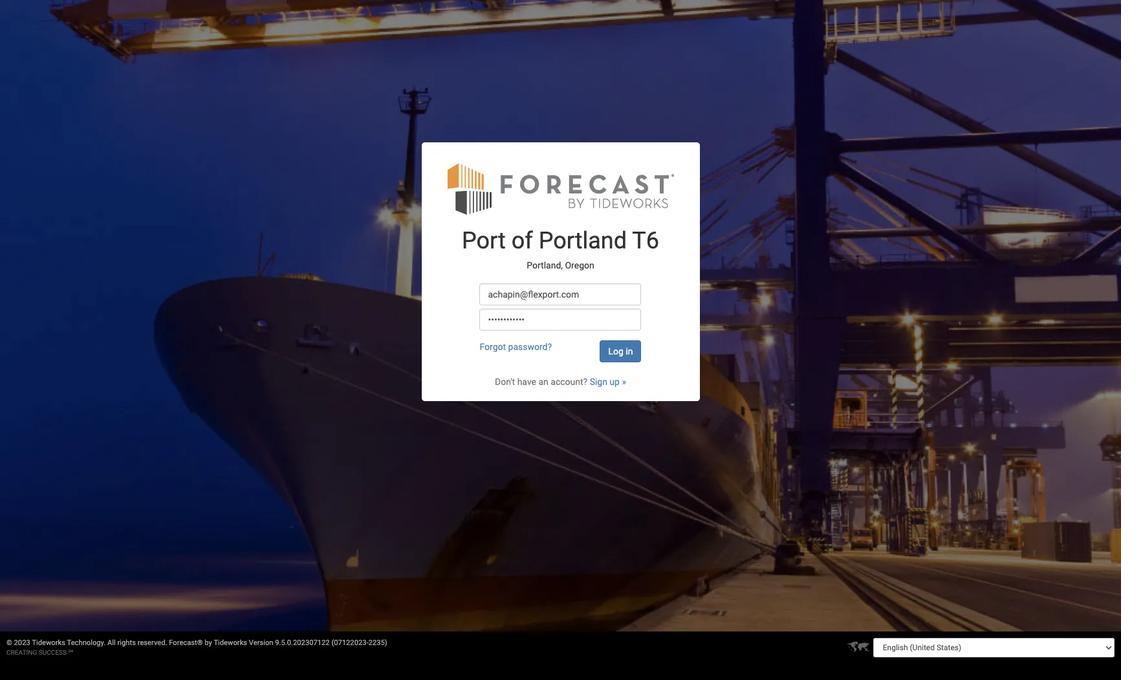 Task type: locate. For each thing, give the bounding box(es) containing it.
tideworks up success
[[32, 639, 65, 647]]

9.5.0.202307122
[[275, 639, 330, 647]]

© 2023 tideworks technology. all rights reserved. forecast® by tideworks version 9.5.0.202307122 (07122023-2235) creating success ℠
[[6, 639, 388, 656]]

sign up » link
[[590, 377, 627, 387]]

oregon
[[565, 260, 595, 271]]

up
[[610, 377, 620, 387]]

Password password field
[[480, 309, 642, 331]]

tideworks right the by
[[214, 639, 247, 647]]

port of portland t6 portland, oregon
[[462, 227, 660, 271]]

rights
[[118, 639, 136, 647]]

account?
[[551, 377, 588, 387]]

log in button
[[600, 341, 642, 363]]

1 horizontal spatial tideworks
[[214, 639, 247, 647]]

tideworks
[[32, 639, 65, 647], [214, 639, 247, 647]]

forecast® by tideworks image
[[448, 162, 674, 216]]

forgot
[[480, 342, 506, 352]]

have
[[518, 377, 537, 387]]

password?
[[509, 342, 552, 352]]

success
[[39, 649, 67, 656]]

all
[[107, 639, 116, 647]]

portland
[[539, 227, 627, 255]]

2 tideworks from the left
[[214, 639, 247, 647]]

portland,
[[527, 260, 563, 271]]

by
[[205, 639, 212, 647]]

Email or username text field
[[480, 284, 642, 306]]

don't have an account? sign up »
[[495, 377, 627, 387]]

1 tideworks from the left
[[32, 639, 65, 647]]

0 horizontal spatial tideworks
[[32, 639, 65, 647]]

forgot password? log in
[[480, 342, 633, 357]]

an
[[539, 377, 549, 387]]

t6
[[633, 227, 660, 255]]

don't
[[495, 377, 515, 387]]



Task type: vqa. For each thing, say whether or not it's contained in the screenshot.
of
yes



Task type: describe. For each thing, give the bounding box(es) containing it.
℠
[[68, 649, 73, 656]]

sign
[[590, 377, 608, 387]]

in
[[626, 347, 633, 357]]

port
[[462, 227, 506, 255]]

forgot password? link
[[480, 342, 552, 352]]

©
[[6, 639, 12, 647]]

»
[[622, 377, 627, 387]]

reserved.
[[138, 639, 167, 647]]

(07122023-
[[332, 639, 369, 647]]

creating
[[6, 649, 37, 656]]

forecast®
[[169, 639, 203, 647]]

2235)
[[369, 639, 388, 647]]

2023
[[14, 639, 30, 647]]

version
[[249, 639, 274, 647]]

of
[[512, 227, 533, 255]]

technology.
[[67, 639, 106, 647]]

log
[[609, 347, 624, 357]]



